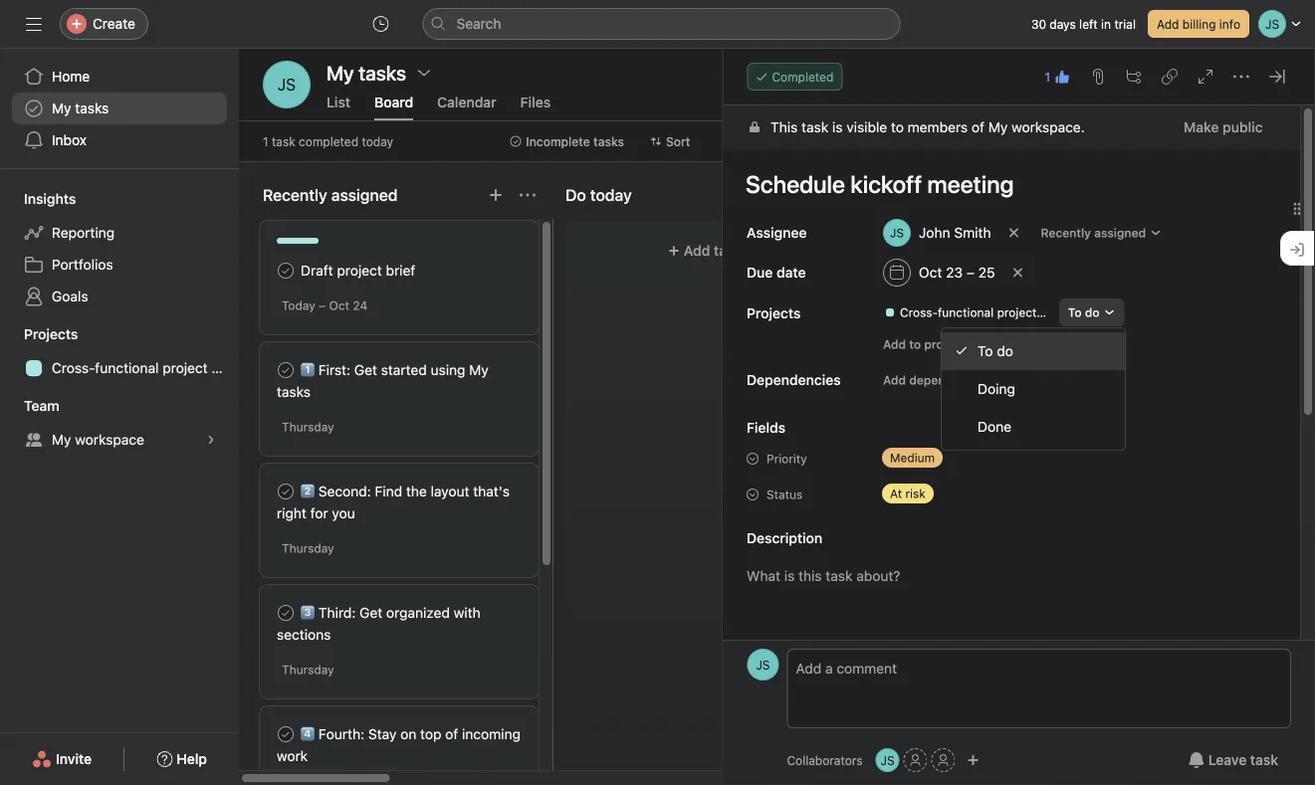 Task type: locate. For each thing, give the bounding box(es) containing it.
1 horizontal spatial oct
[[919, 264, 943, 281]]

projects
[[747, 305, 801, 322], [24, 326, 78, 342]]

my tasks
[[327, 61, 406, 84]]

1 button
[[1039, 63, 1076, 91]]

1 vertical spatial js button
[[747, 649, 779, 681]]

create button
[[60, 8, 148, 40]]

1
[[1045, 70, 1050, 84], [263, 134, 268, 148]]

inbox
[[52, 132, 87, 148]]

0 horizontal spatial js
[[278, 75, 296, 94]]

1 inside button
[[1045, 70, 1050, 84]]

completed checkbox left 4️⃣
[[274, 723, 298, 747]]

get for first:
[[354, 362, 377, 378]]

0 horizontal spatial of
[[445, 726, 458, 743]]

to left projects
[[910, 338, 921, 351]]

0 horizontal spatial cross-functional project plan link
[[12, 352, 239, 384]]

to do up to do option on the right top
[[1069, 306, 1100, 320]]

completed checkbox left 2️⃣ at the bottom of the page
[[274, 480, 298, 504]]

1 vertical spatial do
[[997, 343, 1013, 359]]

tasks inside dropdown button
[[593, 134, 624, 148]]

task
[[802, 119, 829, 135], [272, 134, 295, 148], [714, 242, 742, 259], [1250, 752, 1278, 769]]

2 thursday from the top
[[282, 542, 334, 556]]

task for this
[[802, 119, 829, 135]]

medium button
[[875, 444, 994, 472]]

1 thursday button from the top
[[282, 420, 334, 434]]

copy task link image
[[1162, 69, 1178, 85]]

incomplete
[[526, 134, 590, 148]]

completed image for 3️⃣ third: get organized with sections
[[274, 601, 298, 625]]

1 horizontal spatial to do
[[1069, 306, 1100, 320]]

completed image left 4️⃣
[[274, 723, 298, 747]]

thursday for right
[[282, 542, 334, 556]]

1 horizontal spatial functional
[[938, 306, 994, 320]]

0 vertical spatial to
[[1069, 306, 1082, 320]]

add dependencies button
[[875, 366, 1000, 394]]

cross-
[[900, 306, 938, 320], [52, 360, 95, 376]]

public
[[1223, 119, 1263, 135]]

with
[[454, 605, 481, 621]]

do inside popup button
[[1086, 306, 1100, 320]]

project inside main content
[[998, 306, 1037, 320]]

Task Name text field
[[733, 161, 1276, 207]]

risk
[[906, 487, 926, 501]]

1 horizontal spatial cross-
[[900, 306, 938, 320]]

0 horizontal spatial to
[[892, 119, 904, 135]]

to right visible
[[892, 119, 904, 135]]

project down clear due date icon
[[998, 306, 1037, 320]]

1 horizontal spatial do
[[1086, 306, 1100, 320]]

to do up doing
[[978, 343, 1013, 359]]

get right third:
[[360, 605, 383, 621]]

collaborators
[[787, 754, 863, 768]]

1 horizontal spatial tasks
[[277, 384, 311, 400]]

30 days left in trial
[[1031, 17, 1136, 31]]

members
[[908, 119, 968, 135]]

Completed checkbox
[[274, 601, 298, 625]]

add billing info button
[[1148, 10, 1249, 38]]

1 vertical spatial get
[[360, 605, 383, 621]]

0 vertical spatial thursday
[[282, 420, 334, 434]]

1 vertical spatial functional
[[95, 360, 159, 376]]

add subtask image
[[1126, 69, 1142, 85]]

0 vertical spatial cross-functional project plan link
[[877, 303, 1064, 323]]

cross-functional project plan inside projects "element"
[[52, 360, 239, 376]]

0 horizontal spatial 1
[[263, 134, 268, 148]]

cross-functional project plan link
[[877, 303, 1064, 323], [12, 352, 239, 384]]

1 horizontal spatial js button
[[747, 649, 779, 681]]

organized
[[386, 605, 450, 621]]

to up to do option on the right top
[[1069, 306, 1082, 320]]

0 vertical spatial tasks
[[75, 100, 109, 116]]

js button
[[263, 61, 311, 109], [747, 649, 779, 681], [876, 749, 900, 773]]

thursday button down for
[[282, 542, 334, 556]]

0 vertical spatial cross-functional project plan
[[900, 306, 1064, 320]]

2 completed image from the top
[[274, 480, 298, 504]]

2 completed image from the top
[[274, 601, 298, 625]]

priority
[[767, 452, 808, 466]]

completed image
[[274, 358, 298, 382], [274, 601, 298, 625]]

calendar
[[437, 94, 496, 111]]

cross-functional project plan up teams element
[[52, 360, 239, 376]]

30
[[1031, 17, 1046, 31]]

of right top
[[445, 726, 458, 743]]

1 vertical spatial completed image
[[274, 480, 298, 504]]

2 thursday button from the top
[[282, 542, 334, 556]]

1 vertical spatial projects
[[24, 326, 78, 342]]

of inside main content
[[972, 119, 985, 135]]

insights button
[[0, 189, 76, 209]]

tasks right incomplete
[[593, 134, 624, 148]]

first:
[[318, 362, 351, 378]]

main content
[[723, 106, 1300, 786]]

2 horizontal spatial js button
[[876, 749, 900, 773]]

add for add billing info
[[1157, 17, 1179, 31]]

left
[[1079, 17, 1098, 31]]

0 vertical spatial oct
[[919, 264, 943, 281]]

2 vertical spatial completed image
[[274, 723, 298, 747]]

1 completed checkbox from the top
[[274, 259, 298, 283]]

global element
[[0, 49, 239, 168]]

1 completed image from the top
[[274, 358, 298, 382]]

calendar link
[[437, 94, 496, 120]]

thursday button down the "1️⃣"
[[282, 420, 334, 434]]

1 left completed
[[263, 134, 268, 148]]

dependencies
[[910, 373, 991, 387]]

to do inside popup button
[[1069, 306, 1100, 320]]

1 vertical spatial –
[[319, 299, 326, 313]]

files
[[520, 94, 551, 111]]

2 vertical spatial js button
[[876, 749, 900, 773]]

do
[[1086, 306, 1100, 320], [997, 343, 1013, 359]]

smith
[[955, 225, 992, 241]]

project up the 24
[[337, 262, 382, 279]]

done
[[978, 419, 1012, 435]]

0 vertical spatial plan
[[1041, 306, 1064, 320]]

my up inbox
[[52, 100, 71, 116]]

functional
[[938, 306, 994, 320], [95, 360, 159, 376]]

get
[[354, 362, 377, 378], [360, 605, 383, 621]]

thursday down sections in the bottom left of the page
[[282, 663, 334, 677]]

insights
[[24, 191, 76, 207]]

2 vertical spatial tasks
[[277, 384, 311, 400]]

add inside button
[[1157, 17, 1179, 31]]

projects element
[[0, 317, 239, 388]]

get inside 1️⃣ first: get started using my tasks
[[354, 362, 377, 378]]

1 horizontal spatial cross-functional project plan link
[[877, 303, 1064, 323]]

this
[[771, 119, 798, 135]]

my tasks
[[52, 100, 109, 116]]

main content inside schedule kickoff meeting dialog
[[723, 106, 1300, 786]]

1 vertical spatial thursday
[[282, 542, 334, 556]]

1 vertical spatial to do
[[978, 343, 1013, 359]]

completed image
[[274, 259, 298, 283], [274, 480, 298, 504], [274, 723, 298, 747]]

2 completed checkbox from the top
[[274, 358, 298, 382]]

1 task completed today
[[263, 134, 393, 148]]

completed checkbox left draft
[[274, 259, 298, 283]]

1 vertical spatial to
[[910, 338, 921, 351]]

0 vertical spatial cross-
[[900, 306, 938, 320]]

tasks inside "global" element
[[75, 100, 109, 116]]

cross-functional project plan link up projects
[[877, 303, 1064, 323]]

3 completed checkbox from the top
[[274, 480, 298, 504]]

0 horizontal spatial do
[[997, 343, 1013, 359]]

find
[[375, 483, 402, 500]]

plan up the see details, my workspace icon
[[212, 360, 239, 376]]

functional up teams element
[[95, 360, 159, 376]]

today
[[362, 134, 393, 148]]

cross-functional project plan down 25
[[900, 306, 1064, 320]]

invite button
[[19, 742, 105, 778]]

completed image left draft
[[274, 259, 298, 283]]

of
[[972, 119, 985, 135], [445, 726, 458, 743]]

insights element
[[0, 181, 239, 317]]

plan up to do option on the right top
[[1041, 306, 1064, 320]]

0 vertical spatial completed image
[[274, 259, 298, 283]]

1 vertical spatial cross-functional project plan link
[[12, 352, 239, 384]]

1 vertical spatial project
[[998, 306, 1037, 320]]

of right members
[[972, 119, 985, 135]]

teams element
[[0, 388, 239, 460]]

1 vertical spatial to
[[978, 343, 993, 359]]

1 completed image from the top
[[274, 259, 298, 283]]

2 vertical spatial thursday button
[[282, 663, 334, 677]]

do up doing
[[997, 343, 1013, 359]]

to do
[[1069, 306, 1100, 320], [978, 343, 1013, 359]]

get inside 3️⃣ third: get organized with sections
[[360, 605, 383, 621]]

0 horizontal spatial to
[[978, 343, 993, 359]]

projects inside 'dropdown button'
[[24, 326, 78, 342]]

functional up projects
[[938, 306, 994, 320]]

due date
[[747, 264, 806, 281]]

js for 1 task completed today
[[278, 75, 296, 94]]

thursday down for
[[282, 542, 334, 556]]

0 vertical spatial –
[[967, 264, 975, 281]]

1 up workspace.
[[1045, 70, 1050, 84]]

plan inside projects "element"
[[212, 360, 239, 376]]

visible
[[847, 119, 888, 135]]

0 vertical spatial functional
[[938, 306, 994, 320]]

3️⃣
[[301, 605, 315, 621]]

0 vertical spatial completed image
[[274, 358, 298, 382]]

do up to do option on the right top
[[1086, 306, 1100, 320]]

1 horizontal spatial to
[[910, 338, 921, 351]]

0 vertical spatial 1
[[1045, 70, 1050, 84]]

– right today
[[319, 299, 326, 313]]

cross-functional project plan link up teams element
[[12, 352, 239, 384]]

thursday button for right
[[282, 542, 334, 556]]

plan
[[1041, 306, 1064, 320], [212, 360, 239, 376]]

Completed checkbox
[[274, 259, 298, 283], [274, 358, 298, 382], [274, 480, 298, 504], [274, 723, 298, 747]]

0 vertical spatial js
[[278, 75, 296, 94]]

1 vertical spatial 1
[[263, 134, 268, 148]]

thursday button down sections in the bottom left of the page
[[282, 663, 334, 677]]

0 horizontal spatial tasks
[[75, 100, 109, 116]]

–
[[967, 264, 975, 281], [319, 299, 326, 313]]

my inside 1️⃣ first: get started using my tasks
[[469, 362, 489, 378]]

0 vertical spatial of
[[972, 119, 985, 135]]

see details, my workspace image
[[205, 434, 217, 446]]

oct left 23
[[919, 264, 943, 281]]

make
[[1184, 119, 1220, 135]]

– left 25
[[967, 264, 975, 281]]

1 horizontal spatial to
[[1069, 306, 1082, 320]]

1 horizontal spatial plan
[[1041, 306, 1064, 320]]

cross- inside main content
[[900, 306, 938, 320]]

to right projects
[[978, 343, 993, 359]]

attachments: add a file to this task, schedule kickoff meeting image
[[1090, 69, 1106, 85]]

get right first:
[[354, 362, 377, 378]]

1 horizontal spatial js
[[756, 658, 770, 672]]

0 horizontal spatial projects
[[24, 326, 78, 342]]

projects down due date
[[747, 305, 801, 322]]

1 horizontal spatial of
[[972, 119, 985, 135]]

main content containing this task is visible to members of my workspace.
[[723, 106, 1300, 786]]

1 vertical spatial oct
[[329, 299, 349, 313]]

1 vertical spatial thursday button
[[282, 542, 334, 556]]

oct inside schedule kickoff meeting dialog
[[919, 264, 943, 281]]

completed image for 2️⃣ second: find the layout that's right for you
[[274, 480, 298, 504]]

portfolios link
[[12, 249, 227, 281]]

0 vertical spatial do
[[1086, 306, 1100, 320]]

3 thursday from the top
[[282, 663, 334, 677]]

1 horizontal spatial project
[[337, 262, 382, 279]]

2 vertical spatial project
[[163, 360, 208, 376]]

completed image left 3️⃣
[[274, 601, 298, 625]]

recently
[[1041, 226, 1092, 240]]

completed
[[299, 134, 358, 148]]

projects down the 'goals'
[[24, 326, 78, 342]]

1 vertical spatial cross-
[[52, 360, 95, 376]]

tasks down the "1️⃣"
[[277, 384, 311, 400]]

project up the see details, my workspace icon
[[163, 360, 208, 376]]

tasks down the home
[[75, 100, 109, 116]]

completed image for 4️⃣ fourth: stay on top of incoming work
[[274, 723, 298, 747]]

thursday for tasks
[[282, 420, 334, 434]]

today
[[282, 299, 315, 313]]

0 vertical spatial thursday button
[[282, 420, 334, 434]]

reporting link
[[12, 217, 227, 249]]

0 horizontal spatial functional
[[95, 360, 159, 376]]

oct
[[919, 264, 943, 281], [329, 299, 349, 313]]

thursday
[[282, 420, 334, 434], [282, 542, 334, 556], [282, 663, 334, 677]]

thursday down the "1️⃣"
[[282, 420, 334, 434]]

2 horizontal spatial tasks
[[593, 134, 624, 148]]

help
[[177, 751, 207, 768]]

cross- down the projects 'dropdown button'
[[52, 360, 95, 376]]

my left workspace.
[[989, 119, 1008, 135]]

completed checkbox left the "1️⃣"
[[274, 358, 298, 382]]

0 horizontal spatial to do
[[978, 343, 1013, 359]]

24
[[353, 299, 368, 313]]

0 vertical spatial js button
[[263, 61, 311, 109]]

tasks inside 1️⃣ first: get started using my tasks
[[277, 384, 311, 400]]

my down team
[[52, 432, 71, 448]]

1 vertical spatial of
[[445, 726, 458, 743]]

1 vertical spatial cross-functional project plan
[[52, 360, 239, 376]]

0 vertical spatial get
[[354, 362, 377, 378]]

1️⃣ first: get started using my tasks
[[277, 362, 489, 400]]

2 vertical spatial js
[[881, 754, 895, 768]]

make public
[[1184, 119, 1263, 135]]

tasks for incomplete tasks
[[593, 134, 624, 148]]

1 vertical spatial tasks
[[593, 134, 624, 148]]

js
[[278, 75, 296, 94], [756, 658, 770, 672], [881, 754, 895, 768]]

1 vertical spatial js
[[756, 658, 770, 672]]

make public button
[[1171, 110, 1276, 145]]

do inside option
[[997, 343, 1013, 359]]

0 vertical spatial projects
[[747, 305, 801, 322]]

0 horizontal spatial project
[[163, 360, 208, 376]]

0 horizontal spatial js button
[[263, 61, 311, 109]]

at risk
[[891, 487, 926, 501]]

add task image
[[488, 187, 504, 203]]

assigned
[[1095, 226, 1147, 240]]

2️⃣
[[301, 483, 315, 500]]

of inside the 4️⃣ fourth: stay on top of incoming work
[[445, 726, 458, 743]]

0 horizontal spatial cross-functional project plan
[[52, 360, 239, 376]]

3 thursday button from the top
[[282, 663, 334, 677]]

cross- up add to projects
[[900, 306, 938, 320]]

1 vertical spatial plan
[[212, 360, 239, 376]]

1 horizontal spatial cross-functional project plan
[[900, 306, 1064, 320]]

3 completed image from the top
[[274, 723, 298, 747]]

thursday button
[[282, 420, 334, 434], [282, 542, 334, 556], [282, 663, 334, 677]]

1 horizontal spatial –
[[967, 264, 975, 281]]

1 vertical spatial completed image
[[274, 601, 298, 625]]

2 horizontal spatial project
[[998, 306, 1037, 320]]

2 vertical spatial thursday
[[282, 663, 334, 677]]

cross-functional project plan inside main content
[[900, 306, 1064, 320]]

completed image left 2️⃣ at the bottom of the page
[[274, 480, 298, 504]]

4 completed checkbox from the top
[[274, 723, 298, 747]]

1 thursday from the top
[[282, 420, 334, 434]]

0 vertical spatial project
[[337, 262, 382, 279]]

1 horizontal spatial projects
[[747, 305, 801, 322]]

task for leave
[[1250, 752, 1278, 769]]

medium
[[891, 451, 935, 465]]

board
[[374, 94, 413, 111]]

0 horizontal spatial cross-
[[52, 360, 95, 376]]

0 vertical spatial to do
[[1069, 306, 1100, 320]]

files link
[[520, 94, 551, 120]]

cross-functional project plan
[[900, 306, 1064, 320], [52, 360, 239, 376]]

0 horizontal spatial plan
[[212, 360, 239, 376]]

– inside main content
[[967, 264, 975, 281]]

1 horizontal spatial 1
[[1045, 70, 1050, 84]]

oct left the 24
[[329, 299, 349, 313]]

my right the using
[[469, 362, 489, 378]]

completed image left the "1️⃣"
[[274, 358, 298, 382]]



Task type: vqa. For each thing, say whether or not it's contained in the screenshot.
– to the right
yes



Task type: describe. For each thing, give the bounding box(es) containing it.
history image
[[373, 16, 389, 32]]

at
[[891, 487, 903, 501]]

projects inside schedule kickoff meeting dialog
[[747, 305, 801, 322]]

cross- inside projects "element"
[[52, 360, 95, 376]]

my workspace link
[[12, 424, 227, 456]]

4️⃣ fourth: stay on top of incoming work
[[277, 726, 521, 765]]

dependencies
[[747, 372, 841, 388]]

layout
[[431, 483, 469, 500]]

task for add
[[714, 242, 742, 259]]

draft
[[301, 262, 333, 279]]

started
[[381, 362, 427, 378]]

my workspace
[[52, 432, 144, 448]]

at risk button
[[875, 480, 994, 508]]

my inside teams element
[[52, 432, 71, 448]]

you
[[332, 505, 355, 522]]

to inside option
[[978, 343, 993, 359]]

list link
[[327, 94, 350, 120]]

fields
[[747, 420, 786, 436]]

full screen image
[[1198, 69, 1214, 85]]

recently assigned
[[1041, 226, 1147, 240]]

completed image for draft project brief
[[274, 259, 298, 283]]

workspace
[[75, 432, 144, 448]]

tasks for my tasks
[[75, 100, 109, 116]]

add dependencies
[[884, 373, 991, 387]]

add for add dependencies
[[884, 373, 907, 387]]

25
[[979, 264, 996, 281]]

john
[[919, 225, 951, 241]]

create
[[93, 15, 135, 32]]

completed checkbox for draft project brief
[[274, 259, 298, 283]]

help button
[[144, 742, 220, 778]]

add to projects
[[884, 338, 972, 351]]

team
[[24, 398, 59, 414]]

thursday button for tasks
[[282, 420, 334, 434]]

completed checkbox for 1️⃣ first: get started using my tasks
[[274, 358, 298, 382]]

search
[[456, 15, 501, 32]]

leave task
[[1208, 752, 1278, 769]]

using
[[431, 362, 465, 378]]

in
[[1101, 17, 1111, 31]]

4️⃣
[[301, 726, 315, 743]]

0 horizontal spatial –
[[319, 299, 326, 313]]

projects button
[[0, 325, 78, 344]]

more section actions image
[[520, 187, 536, 203]]

portfolios
[[52, 256, 113, 273]]

0 vertical spatial to
[[892, 119, 904, 135]]

completed
[[772, 70, 834, 84]]

do today
[[566, 186, 632, 205]]

doing
[[978, 381, 1015, 397]]

add or remove collaborators image
[[967, 755, 979, 767]]

cross-functional project plan link inside main content
[[877, 303, 1064, 323]]

clear due date image
[[1013, 267, 1024, 279]]

is
[[833, 119, 843, 135]]

add task
[[684, 242, 742, 259]]

second:
[[318, 483, 371, 500]]

plan inside schedule kickoff meeting dialog
[[1041, 306, 1064, 320]]

js button for collaborators
[[747, 649, 779, 681]]

team button
[[0, 396, 59, 416]]

assignee
[[747, 225, 807, 241]]

today – oct 24
[[282, 299, 368, 313]]

for
[[310, 505, 328, 522]]

incoming
[[462, 726, 521, 743]]

on
[[400, 726, 416, 743]]

add for add to projects
[[884, 338, 907, 351]]

fourth:
[[318, 726, 365, 743]]

1 for 1
[[1045, 70, 1050, 84]]

top
[[420, 726, 441, 743]]

home link
[[12, 61, 227, 93]]

completed image for 1️⃣ first: get started using my tasks
[[274, 358, 298, 382]]

functional inside projects "element"
[[95, 360, 159, 376]]

to inside button
[[910, 338, 921, 351]]

invite
[[56, 751, 92, 768]]

search list box
[[423, 8, 901, 40]]

search button
[[423, 8, 901, 40]]

completed checkbox for 2️⃣ second: find the layout that's right for you
[[274, 480, 298, 504]]

hide sidebar image
[[26, 16, 42, 32]]

workspace.
[[1012, 119, 1085, 135]]

task for 1
[[272, 134, 295, 148]]

2 horizontal spatial js
[[881, 754, 895, 768]]

to do inside option
[[978, 343, 1013, 359]]

cross-functional project plan link inside projects "element"
[[12, 352, 239, 384]]

john smith button
[[875, 215, 1001, 251]]

my inside main content
[[989, 119, 1008, 135]]

close details image
[[1269, 69, 1285, 85]]

home
[[52, 68, 90, 85]]

show options image
[[416, 65, 432, 81]]

third:
[[318, 605, 356, 621]]

add to projects button
[[875, 331, 981, 358]]

js for collaborators
[[756, 658, 770, 672]]

3️⃣ third: get organized with sections
[[277, 605, 481, 643]]

inbox link
[[12, 124, 227, 156]]

23
[[946, 264, 963, 281]]

completed checkbox for 4️⃣ fourth: stay on top of incoming work
[[274, 723, 298, 747]]

add billing info
[[1157, 17, 1241, 31]]

to do button
[[1060, 299, 1125, 327]]

2️⃣ second: find the layout that's right for you
[[277, 483, 510, 522]]

board link
[[374, 94, 413, 120]]

0 horizontal spatial oct
[[329, 299, 349, 313]]

that's
[[473, 483, 510, 500]]

schedule kickoff meeting dialog
[[723, 49, 1315, 786]]

project inside "element"
[[163, 360, 208, 376]]

goals link
[[12, 281, 227, 313]]

john smith
[[919, 225, 992, 241]]

info
[[1219, 17, 1241, 31]]

get for third:
[[360, 605, 383, 621]]

functional inside main content
[[938, 306, 994, 320]]

sections
[[277, 627, 331, 643]]

leave
[[1208, 752, 1247, 769]]

billing
[[1183, 17, 1216, 31]]

stay
[[368, 726, 397, 743]]

to inside popup button
[[1069, 306, 1082, 320]]

to do option
[[942, 333, 1125, 370]]

description
[[747, 530, 823, 547]]

trial
[[1114, 17, 1136, 31]]

status
[[767, 488, 803, 502]]

1️⃣
[[301, 362, 315, 378]]

remove assignee image
[[1009, 227, 1020, 239]]

goals
[[52, 288, 88, 305]]

more actions for this task image
[[1234, 69, 1249, 85]]

recently assigned
[[263, 186, 398, 205]]

sort button
[[641, 127, 699, 155]]

js button for 1 task completed today
[[263, 61, 311, 109]]

incomplete tasks
[[526, 134, 624, 148]]

leave task button
[[1176, 743, 1291, 779]]

this task is visible to members of my workspace.
[[771, 119, 1085, 135]]

add for add task
[[684, 242, 710, 259]]

my inside "global" element
[[52, 100, 71, 116]]

my tasks link
[[12, 93, 227, 124]]

sort
[[666, 134, 690, 148]]

1 for 1 task completed today
[[263, 134, 268, 148]]



